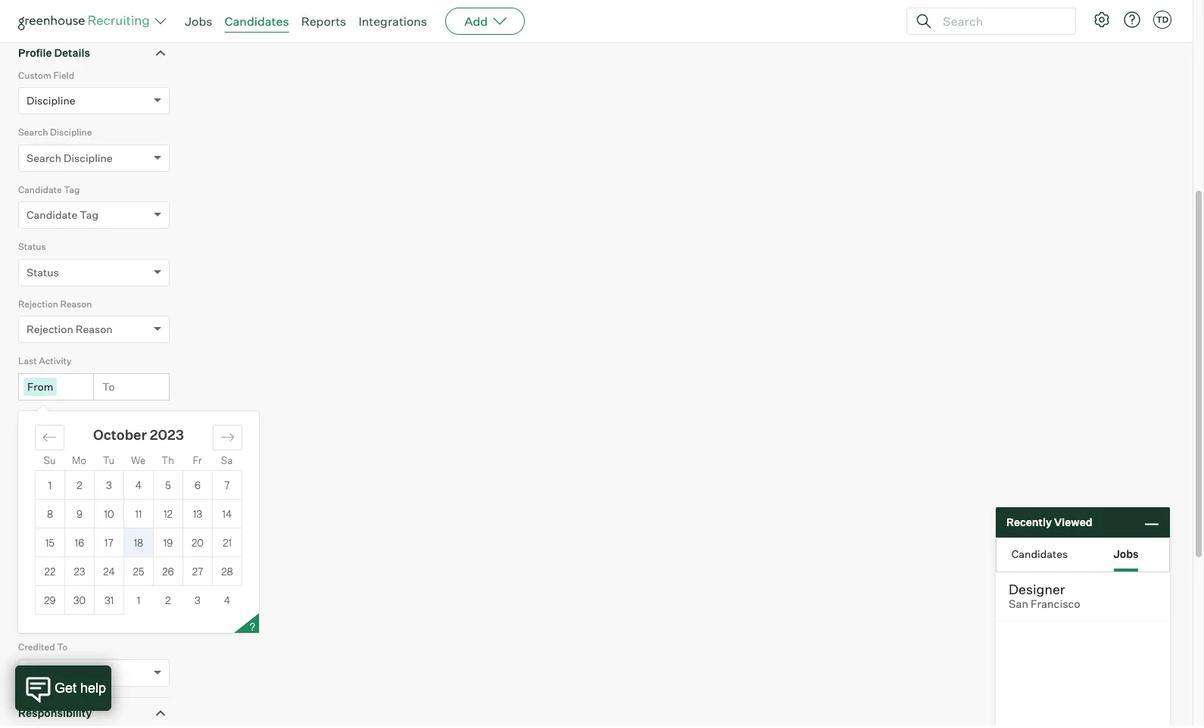 Task type: vqa. For each thing, say whether or not it's contained in the screenshot.
1 associated with 1 button to the bottom
yes



Task type: locate. For each thing, give the bounding box(es) containing it.
2 from from the top
[[27, 437, 53, 450]]

2 down mo
[[77, 479, 82, 491]]

credited to element
[[18, 640, 170, 697]]

potential
[[64, 528, 104, 540]]

1 button
[[36, 471, 64, 499], [124, 586, 153, 615]]

source down the 15 button
[[18, 561, 55, 574]]

tab list containing candidates
[[997, 539, 1169, 572]]

candidates inside tab list
[[1012, 547, 1068, 560]]

18 button
[[124, 529, 153, 557]]

3 from from the top
[[27, 494, 53, 507]]

22 button
[[36, 558, 64, 586]]

2
[[77, 479, 82, 491], [165, 595, 171, 607]]

0 vertical spatial tag
[[64, 184, 80, 195]]

francisco
[[1031, 598, 1081, 611]]

on for applied on
[[53, 413, 65, 424]]

16
[[75, 537, 84, 549]]

0 horizontal spatial 4 button
[[124, 471, 153, 499]]

12 button
[[154, 500, 183, 528]]

1 vertical spatial 1
[[137, 595, 140, 607]]

2 horizontal spatial jobs
[[1114, 547, 1139, 560]]

3
[[106, 479, 112, 491], [195, 595, 201, 607]]

add
[[464, 14, 488, 29]]

td
[[1156, 14, 1169, 25]]

1 horizontal spatial candidates
[[1012, 547, 1068, 560]]

from
[[27, 380, 53, 393], [27, 437, 53, 450], [27, 494, 53, 507]]

candidate down search discipline element
[[18, 184, 62, 195]]

integrations
[[359, 14, 427, 29]]

source down 29
[[27, 609, 62, 622]]

10 button
[[95, 500, 123, 528]]

from up su
[[27, 437, 53, 450]]

4 down we
[[135, 479, 142, 491]]

1 button down 25 button
[[124, 586, 153, 615]]

2 vertical spatial source
[[27, 609, 62, 622]]

0 vertical spatial candidate
[[18, 184, 62, 195]]

2 vertical spatial discipline
[[64, 151, 113, 164]]

29 button
[[36, 586, 64, 614]]

1 vertical spatial 4
[[224, 595, 230, 607]]

from down last activity
[[27, 380, 53, 393]]

0 vertical spatial 2 button
[[65, 471, 94, 499]]

1 vertical spatial source
[[18, 584, 48, 596]]

to
[[102, 380, 115, 393], [102, 437, 115, 450], [102, 494, 115, 507], [57, 642, 68, 653], [72, 666, 84, 679]]

Search text field
[[939, 10, 1062, 32]]

discipline up candidate tag element
[[64, 151, 113, 164]]

1 vertical spatial credited
[[27, 666, 69, 679]]

1 horizontal spatial 1
[[137, 595, 140, 607]]

4 down 28 button
[[224, 595, 230, 607]]

to for applied on
[[102, 437, 115, 450]]

to up "10"
[[102, 494, 115, 507]]

tag up status element
[[80, 208, 98, 221]]

on down su
[[44, 470, 56, 481]]

designer san francisco
[[1009, 581, 1081, 611]]

sa
[[221, 454, 233, 466]]

0 vertical spatial 2
[[77, 479, 82, 491]]

rejection reason down status element
[[18, 298, 92, 310]]

reason
[[60, 298, 92, 310], [76, 323, 113, 336]]

0 horizontal spatial 3
[[106, 479, 112, 491]]

4 button down 28 button
[[212, 586, 242, 615]]

1 horizontal spatial 2
[[165, 595, 171, 607]]

7
[[224, 479, 230, 491]]

profile
[[18, 46, 52, 59]]

0 horizontal spatial 1
[[48, 479, 52, 491]]

candidate up status element
[[27, 208, 77, 221]]

20
[[192, 537, 204, 549]]

1 button down su
[[36, 471, 64, 499]]

status down candidate tag element
[[18, 241, 46, 252]]

discipline down discipline "option"
[[50, 127, 92, 138]]

credited up responsibility in the left of the page
[[27, 666, 69, 679]]

0 horizontal spatial jobs
[[18, 16, 43, 29]]

0 vertical spatial on
[[53, 413, 65, 424]]

21
[[223, 537, 232, 549]]

candidate
[[18, 184, 62, 195], [27, 208, 77, 221]]

0 vertical spatial 1
[[48, 479, 52, 491]]

13 button
[[183, 500, 212, 528]]

1 vertical spatial 1 button
[[124, 586, 153, 615]]

td button
[[1154, 11, 1172, 29]]

discipline option
[[27, 94, 75, 107]]

10
[[104, 508, 114, 520]]

11
[[135, 508, 142, 520]]

22
[[44, 566, 56, 578]]

1
[[48, 479, 52, 491], [137, 595, 140, 607]]

1 vertical spatial 2 button
[[153, 586, 183, 615]]

3 button down 27 button
[[183, 586, 212, 615]]

candidate tag down search discipline element
[[18, 184, 80, 195]]

credited to
[[18, 642, 68, 653], [27, 666, 84, 679]]

to up responsibility in the left of the page
[[72, 666, 84, 679]]

from for hired
[[27, 494, 53, 507]]

1 vertical spatial tag
[[80, 208, 98, 221]]

0 vertical spatial 4 button
[[124, 471, 153, 499]]

search discipline down discipline "option"
[[18, 127, 92, 138]]

1 horizontal spatial 2 button
[[153, 586, 183, 615]]

on up move backward to switch to the previous month. "icon"
[[53, 413, 65, 424]]

to up october
[[102, 380, 115, 393]]

3 down 27 button
[[195, 595, 201, 607]]

23
[[74, 566, 85, 578]]

status up the rejection reason element
[[27, 266, 59, 278]]

16 button
[[65, 529, 94, 557]]

1 down 25 button
[[137, 595, 140, 607]]

30
[[73, 594, 86, 606]]

0 vertical spatial 1 button
[[36, 471, 64, 499]]

last
[[18, 355, 37, 367]]

3 for the rightmost 3 button
[[195, 595, 201, 607]]

recently
[[1007, 516, 1052, 529]]

search discipline up candidate tag element
[[27, 151, 113, 164]]

rejection reason
[[18, 298, 92, 310], [27, 323, 113, 336]]

4
[[135, 479, 142, 491], [224, 595, 230, 607]]

on
[[53, 413, 65, 424], [44, 470, 56, 481]]

1 vertical spatial credited to
[[27, 666, 84, 679]]

to up tu
[[102, 437, 115, 450]]

31 button
[[95, 586, 123, 614]]

0 vertical spatial source
[[18, 561, 55, 574]]

2 down 26 button
[[165, 595, 171, 607]]

0 vertical spatial 3
[[106, 479, 112, 491]]

rejection reason element
[[18, 297, 170, 354]]

3 button
[[95, 471, 123, 499], [183, 586, 212, 615]]

28
[[221, 566, 233, 578]]

candidates down recently viewed
[[1012, 547, 1068, 560]]

source element
[[18, 583, 170, 640]]

8
[[47, 508, 53, 520]]

greenhouse recruiting image
[[18, 12, 155, 30]]

2 button down 26 button
[[153, 586, 183, 615]]

0 vertical spatial reason
[[60, 298, 92, 310]]

tag down search discipline element
[[64, 184, 80, 195]]

1 vertical spatial on
[[44, 470, 56, 481]]

4 button down we
[[124, 471, 153, 499]]

candidates right jobs link
[[225, 14, 289, 29]]

1 vertical spatial candidates
[[1012, 547, 1068, 560]]

0 vertical spatial 4
[[135, 479, 142, 491]]

2 vertical spatial from
[[27, 494, 53, 507]]

rejection reason up "activity"
[[27, 323, 113, 336]]

0 horizontal spatial 2
[[77, 479, 82, 491]]

0 vertical spatial credited to
[[18, 642, 68, 653]]

search discipline
[[18, 127, 92, 138], [27, 151, 113, 164]]

14
[[222, 508, 232, 520]]

tab list
[[997, 539, 1169, 572]]

1 vertical spatial search
[[27, 151, 61, 164]]

status
[[18, 241, 46, 252], [27, 266, 59, 278]]

1 vertical spatial 2
[[165, 595, 171, 607]]

1 right the hired
[[48, 479, 52, 491]]

2 for the 2 button to the right
[[165, 595, 171, 607]]

applied
[[18, 413, 51, 424]]

3 button down tu
[[95, 471, 123, 499]]

0 vertical spatial from
[[27, 380, 53, 393]]

rejection
[[18, 298, 58, 310], [27, 323, 73, 336]]

from up 8
[[27, 494, 53, 507]]

23 button
[[65, 558, 94, 586]]

1 vertical spatial from
[[27, 437, 53, 450]]

candidate tag up status element
[[27, 208, 98, 221]]

0 vertical spatial search discipline
[[18, 127, 92, 138]]

5 button
[[154, 471, 183, 499]]

mo
[[72, 454, 86, 466]]

source for credited to element
[[18, 584, 48, 596]]

1 vertical spatial 3
[[195, 595, 201, 607]]

credited to down 29
[[18, 642, 68, 653]]

add button
[[445, 8, 525, 35]]

3 down tu
[[106, 479, 112, 491]]

candidate tag element
[[18, 182, 170, 239]]

0 vertical spatial discipline
[[27, 94, 75, 107]]

custom
[[18, 69, 51, 81]]

configure image
[[1093, 11, 1111, 29]]

1 horizontal spatial 1 button
[[124, 586, 153, 615]]

search
[[18, 127, 48, 138], [27, 151, 61, 164]]

credited to up responsibility in the left of the page
[[27, 666, 84, 679]]

1 horizontal spatial jobs
[[185, 14, 212, 29]]

october 2023
[[93, 426, 184, 443]]

1 horizontal spatial 3
[[195, 595, 201, 607]]

source down 22 on the bottom left of page
[[18, 584, 48, 596]]

26
[[162, 566, 174, 578]]

1 vertical spatial 3 button
[[183, 586, 212, 615]]

0 vertical spatial credited
[[18, 642, 55, 653]]

credited down 29
[[18, 642, 55, 653]]

2 button
[[65, 471, 94, 499], [153, 586, 183, 615]]

0 horizontal spatial 1 button
[[36, 471, 64, 499]]

0 vertical spatial 3 button
[[95, 471, 123, 499]]

reports
[[301, 14, 346, 29]]

october 2023 region
[[18, 411, 707, 633]]

2 button down mo
[[65, 471, 94, 499]]

from for applied
[[27, 437, 53, 450]]

discipline
[[27, 94, 75, 107], [50, 127, 92, 138], [64, 151, 113, 164]]

0 vertical spatial candidates
[[225, 14, 289, 29]]

21 button
[[213, 529, 242, 557]]

discipline down custom field
[[27, 94, 75, 107]]

1 vertical spatial 4 button
[[212, 586, 242, 615]]

tu
[[103, 454, 114, 466]]

6 button
[[183, 471, 212, 499]]

0 vertical spatial candidate tag
[[18, 184, 80, 195]]

24
[[103, 566, 115, 578]]



Task type: describe. For each thing, give the bounding box(es) containing it.
1 vertical spatial candidate
[[27, 208, 77, 221]]

0 vertical spatial status
[[18, 241, 46, 252]]

1 horizontal spatial 3 button
[[183, 586, 212, 615]]

october
[[93, 426, 147, 443]]

show
[[37, 528, 62, 540]]

fr
[[193, 454, 202, 466]]

24 button
[[95, 558, 123, 586]]

9
[[76, 508, 83, 520]]

designer
[[1009, 581, 1065, 598]]

0 horizontal spatial 3 button
[[95, 471, 123, 499]]

0 horizontal spatial 4
[[135, 479, 142, 491]]

25
[[133, 566, 144, 578]]

18
[[134, 537, 143, 549]]

responsibility
[[18, 706, 92, 719]]

1 horizontal spatial 4 button
[[212, 586, 242, 615]]

jobs link
[[185, 14, 212, 29]]

12
[[164, 508, 173, 520]]

candidates link
[[225, 14, 289, 29]]

profile details
[[18, 46, 90, 59]]

jobs inside tab list
[[1114, 547, 1139, 560]]

1 vertical spatial reason
[[76, 323, 113, 336]]

on for hired on
[[44, 470, 56, 481]]

31
[[104, 594, 114, 606]]

to for hired on
[[102, 494, 115, 507]]

30 button
[[65, 586, 94, 614]]

15 button
[[36, 529, 64, 557]]

0 vertical spatial rejection reason
[[18, 298, 92, 310]]

8 button
[[36, 500, 64, 528]]

last activity
[[18, 355, 72, 367]]

reports link
[[301, 14, 346, 29]]

29
[[44, 594, 56, 606]]

0 horizontal spatial candidates
[[225, 14, 289, 29]]

11 button
[[124, 500, 153, 528]]

19 button
[[154, 529, 183, 557]]

0 horizontal spatial 2 button
[[65, 471, 94, 499]]

1 horizontal spatial 4
[[224, 595, 230, 607]]

3 for the leftmost 3 button
[[106, 479, 112, 491]]

th
[[162, 454, 174, 466]]

1 vertical spatial rejection reason
[[27, 323, 113, 336]]

1 vertical spatial candidate tag
[[27, 208, 98, 221]]

14 button
[[213, 500, 242, 528]]

td button
[[1151, 8, 1175, 32]]

discipline inside custom field element
[[27, 94, 75, 107]]

?
[[250, 621, 255, 633]]

move forward to switch to the next month. image
[[220, 430, 235, 444]]

2023
[[150, 426, 184, 443]]

9 button
[[65, 500, 94, 528]]

we
[[131, 454, 145, 466]]

1 vertical spatial search discipline
[[27, 151, 113, 164]]

13
[[193, 508, 202, 520]]

duplicates
[[106, 528, 153, 540]]

show potential duplicates
[[37, 528, 153, 540]]

? button
[[234, 613, 259, 633]]

1 vertical spatial status
[[27, 266, 59, 278]]

activity
[[39, 355, 72, 367]]

su
[[44, 454, 56, 466]]

integrations link
[[359, 14, 427, 29]]

27
[[192, 566, 203, 578]]

17 button
[[95, 529, 123, 557]]

hired on
[[18, 470, 56, 481]]

applied on
[[18, 413, 65, 424]]

0 vertical spatial rejection
[[18, 298, 58, 310]]

5
[[165, 479, 171, 491]]

san
[[1009, 598, 1029, 611]]

hired
[[18, 470, 42, 481]]

6
[[195, 479, 201, 491]]

27 button
[[183, 558, 212, 586]]

search discipline element
[[18, 125, 170, 182]]

19
[[163, 537, 173, 549]]

field
[[53, 69, 74, 81]]

7 button
[[213, 471, 242, 499]]

26 button
[[154, 558, 183, 586]]

15
[[45, 537, 55, 549]]

details
[[54, 46, 90, 59]]

1 from from the top
[[27, 380, 53, 393]]

2 for left the 2 button
[[77, 479, 82, 491]]

25 button
[[124, 558, 153, 586]]

viewed
[[1054, 516, 1093, 529]]

0 vertical spatial search
[[18, 127, 48, 138]]

move backward to switch to the previous month. image
[[42, 430, 57, 444]]

custom field
[[18, 69, 74, 81]]

to for last activity
[[102, 380, 115, 393]]

recently viewed
[[1007, 516, 1093, 529]]

to down source "element"
[[57, 642, 68, 653]]

source for source "element"
[[18, 561, 55, 574]]

28 button
[[213, 558, 242, 586]]

17
[[105, 537, 114, 549]]

1 vertical spatial discipline
[[50, 127, 92, 138]]

1 vertical spatial rejection
[[27, 323, 73, 336]]

20 button
[[183, 529, 212, 557]]

status element
[[18, 239, 170, 297]]

custom field element
[[18, 68, 170, 125]]



